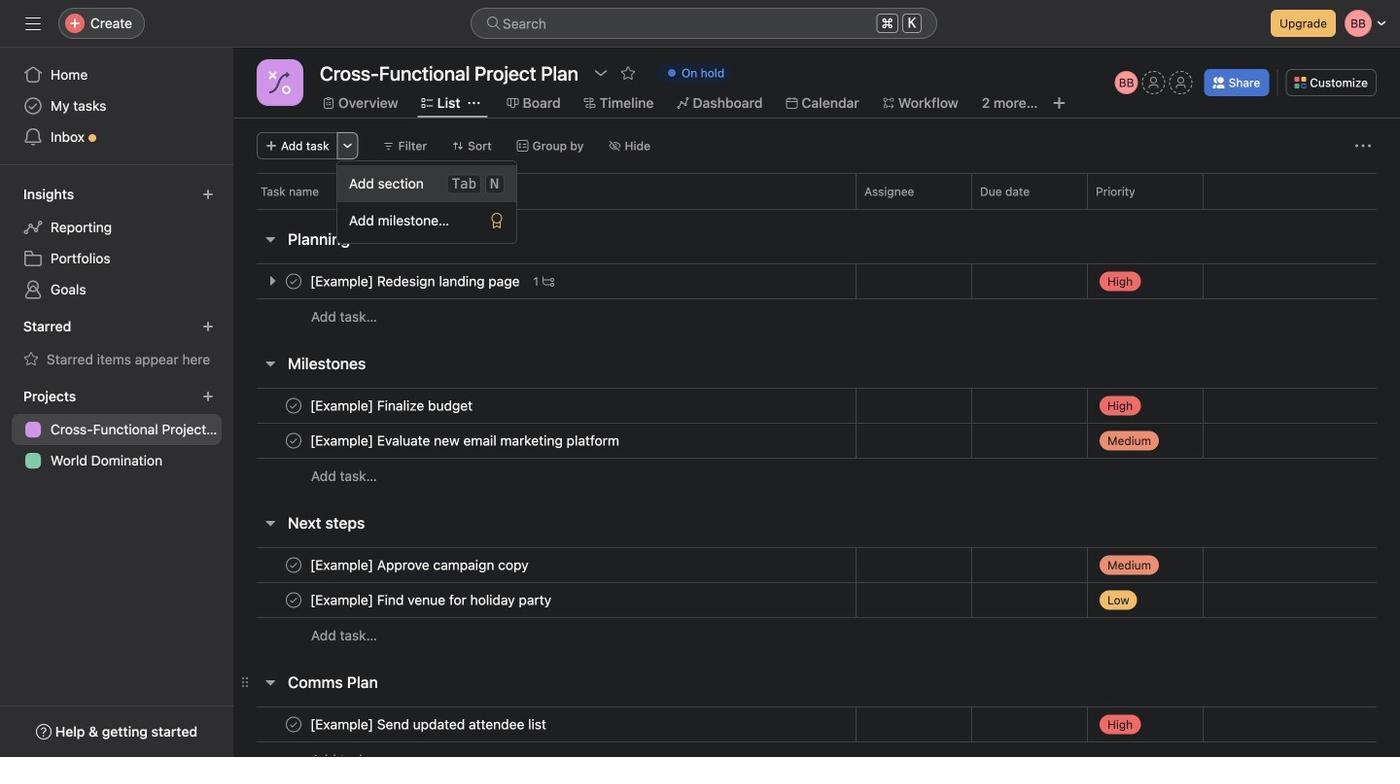 Task type: describe. For each thing, give the bounding box(es) containing it.
[example] approve campaign copy cell
[[233, 547, 856, 583]]

new project or portfolio image
[[202, 391, 214, 403]]

more section actions image
[[391, 231, 406, 247]]

mark complete checkbox for task name text field within the the [example] send updated attendee list cell
[[282, 713, 305, 737]]

mark complete checkbox for task name text box in [example] approve campaign copy cell
[[282, 554, 305, 577]]

collapse task list for this group image for mark complete option in [example] redesign landing page cell
[[263, 231, 278, 247]]

[example] evaluate new email marketing platform cell
[[233, 423, 856, 459]]

line_and_symbols image
[[268, 71, 292, 94]]

new insights image
[[202, 189, 214, 200]]

manage project members image
[[1115, 71, 1138, 94]]

insights element
[[0, 177, 233, 309]]

mark complete image for task name text box within [example] find venue for holiday party cell
[[282, 589, 305, 612]]

0 horizontal spatial more actions image
[[342, 140, 354, 152]]

mark complete checkbox for task name text field in the [example] evaluate new email marketing platform 'cell'
[[282, 429, 305, 453]]

1 horizontal spatial more actions image
[[1355, 138, 1371, 154]]

mark complete image for task name text box in [example] approve campaign copy cell
[[282, 554, 305, 577]]

mark complete image for task name text field in the [example] evaluate new email marketing platform 'cell'
[[282, 429, 305, 453]]

add items to starred image
[[202, 321, 214, 333]]

[example] redesign landing page cell
[[233, 264, 856, 299]]

show options image
[[593, 65, 609, 81]]

2 collapse task list for this group image from the top
[[263, 675, 278, 690]]

[example] finalize budget cell
[[233, 388, 856, 424]]

1 subtask image
[[543, 276, 554, 287]]

add a task to this group image
[[360, 231, 375, 247]]



Task type: vqa. For each thing, say whether or not it's contained in the screenshot.
Mark complete checkbox related to Task name text box within the [example] finalize budget 'CELL'
yes



Task type: locate. For each thing, give the bounding box(es) containing it.
mark complete image inside [example] evaluate new email marketing platform 'cell'
[[282, 429, 305, 453]]

more actions image
[[1355, 138, 1371, 154], [342, 140, 354, 152]]

mark complete image for task name text box within the [example] finalize budget cell
[[282, 394, 305, 418]]

mark complete image for task name text field within the the [example] send updated attendee list cell
[[282, 713, 305, 737]]

task name text field inside [example] find venue for holiday party cell
[[306, 591, 557, 610]]

0 vertical spatial mark complete image
[[282, 394, 305, 418]]

4 mark complete checkbox from the top
[[282, 554, 305, 577]]

mark complete image
[[282, 270, 305, 293], [282, 429, 305, 453], [282, 589, 305, 612], [282, 713, 305, 737]]

1 task name text field from the top
[[306, 431, 625, 451]]

0 vertical spatial task name text field
[[306, 431, 625, 451]]

5 mark complete checkbox from the top
[[282, 589, 305, 612]]

Mark complete checkbox
[[282, 270, 305, 293], [282, 394, 305, 418], [282, 429, 305, 453], [282, 554, 305, 577], [282, 589, 305, 612], [282, 713, 305, 737]]

0 vertical spatial collapse task list for this group image
[[263, 231, 278, 247]]

4 mark complete image from the top
[[282, 713, 305, 737]]

header comms plan tree grid
[[233, 707, 1400, 757]]

collapse task list for this group image down expand subtask list for the task [example] redesign landing page image
[[263, 356, 278, 371]]

task name text field for [example] approve campaign copy cell
[[306, 556, 534, 575]]

2 mark complete image from the top
[[282, 429, 305, 453]]

2 mark complete checkbox from the top
[[282, 394, 305, 418]]

task name text field for [example] finalize budget cell
[[306, 396, 479, 416]]

mark complete checkbox for task name text box within [example] find venue for holiday party cell
[[282, 589, 305, 612]]

mark complete checkbox inside [example] find venue for holiday party cell
[[282, 589, 305, 612]]

mark complete checkbox inside [example] approve campaign copy cell
[[282, 554, 305, 577]]

1 vertical spatial task name text field
[[306, 715, 552, 735]]

mark complete image inside [example] approve campaign copy cell
[[282, 554, 305, 577]]

collapse task list for this group image
[[263, 231, 278, 247], [263, 356, 278, 371]]

1 vertical spatial collapse task list for this group image
[[263, 675, 278, 690]]

mark complete checkbox for task name text box within the [example] finalize budget cell
[[282, 394, 305, 418]]

2 mark complete image from the top
[[282, 554, 305, 577]]

task name text field inside the [example] send updated attendee list cell
[[306, 715, 552, 735]]

3 mark complete image from the top
[[282, 589, 305, 612]]

Task name text field
[[306, 272, 526, 291], [306, 396, 479, 416], [306, 556, 534, 575], [306, 591, 557, 610]]

mark complete image inside the [example] send updated attendee list cell
[[282, 713, 305, 737]]

2 task name text field from the top
[[306, 396, 479, 416]]

task name text field for the [example] send updated attendee list cell
[[306, 715, 552, 735]]

header milestones tree grid
[[233, 388, 1400, 494]]

task name text field for [example] find venue for holiday party cell
[[306, 591, 557, 610]]

task name text field inside [example] finalize budget cell
[[306, 396, 479, 416]]

[example] find venue for holiday party cell
[[233, 582, 856, 618]]

expand subtask list for the task [example] redesign landing page image
[[264, 273, 280, 289]]

mark complete checkbox inside [example] evaluate new email marketing platform 'cell'
[[282, 429, 305, 453]]

add to starred image
[[620, 65, 636, 81]]

starred element
[[0, 309, 233, 379]]

1 mark complete checkbox from the top
[[282, 270, 305, 293]]

0 vertical spatial collapse task list for this group image
[[263, 515, 278, 531]]

mark complete image inside [example] redesign landing page cell
[[282, 270, 305, 293]]

menu item
[[337, 165, 516, 202]]

task name text field for [example] evaluate new email marketing platform 'cell'
[[306, 431, 625, 451]]

task name text field inside [example] redesign landing page cell
[[306, 272, 526, 291]]

mark complete image inside [example] finalize budget cell
[[282, 394, 305, 418]]

None text field
[[315, 55, 583, 90]]

mark complete checkbox inside [example] redesign landing page cell
[[282, 270, 305, 293]]

projects element
[[0, 379, 233, 480]]

mark complete checkbox inside the [example] send updated attendee list cell
[[282, 713, 305, 737]]

header planning tree grid
[[233, 264, 1400, 334]]

4 task name text field from the top
[[306, 591, 557, 610]]

Task name text field
[[306, 431, 625, 451], [306, 715, 552, 735]]

mark complete image inside [example] find venue for holiday party cell
[[282, 589, 305, 612]]

1 collapse task list for this group image from the top
[[263, 231, 278, 247]]

collapse task list for this group image
[[263, 515, 278, 531], [263, 675, 278, 690]]

task name text field inside [example] evaluate new email marketing platform 'cell'
[[306, 431, 625, 451]]

1 collapse task list for this group image from the top
[[263, 515, 278, 531]]

3 task name text field from the top
[[306, 556, 534, 575]]

2 collapse task list for this group image from the top
[[263, 356, 278, 371]]

3 mark complete checkbox from the top
[[282, 429, 305, 453]]

None field
[[471, 8, 937, 39]]

1 vertical spatial mark complete image
[[282, 554, 305, 577]]

header next steps tree grid
[[233, 547, 1400, 653]]

mark complete image
[[282, 394, 305, 418], [282, 554, 305, 577]]

collapse task list for this group image for task name text box within the [example] finalize budget cell
[[263, 356, 278, 371]]

tab actions image
[[468, 97, 480, 109]]

row
[[233, 173, 1400, 209], [257, 208, 1377, 210], [233, 264, 1400, 299], [233, 299, 1400, 334], [233, 388, 1400, 424], [233, 423, 1400, 459], [233, 458, 1400, 494], [233, 547, 1400, 583], [233, 582, 1400, 618], [233, 617, 1400, 653], [233, 707, 1400, 743], [233, 742, 1400, 757]]

1 mark complete image from the top
[[282, 270, 305, 293]]

[example] send updated attendee list cell
[[233, 707, 856, 743]]

add tab image
[[1052, 95, 1067, 111]]

mark complete checkbox inside [example] finalize budget cell
[[282, 394, 305, 418]]

collapse task list for this group image up expand subtask list for the task [example] redesign landing page image
[[263, 231, 278, 247]]

1 mark complete image from the top
[[282, 394, 305, 418]]

1 vertical spatial collapse task list for this group image
[[263, 356, 278, 371]]

Search tasks, projects, and more text field
[[471, 8, 937, 39]]

1 task name text field from the top
[[306, 272, 526, 291]]

6 mark complete checkbox from the top
[[282, 713, 305, 737]]

global element
[[0, 48, 233, 164]]

2 task name text field from the top
[[306, 715, 552, 735]]

hide sidebar image
[[25, 16, 41, 31]]

task name text field inside [example] approve campaign copy cell
[[306, 556, 534, 575]]



